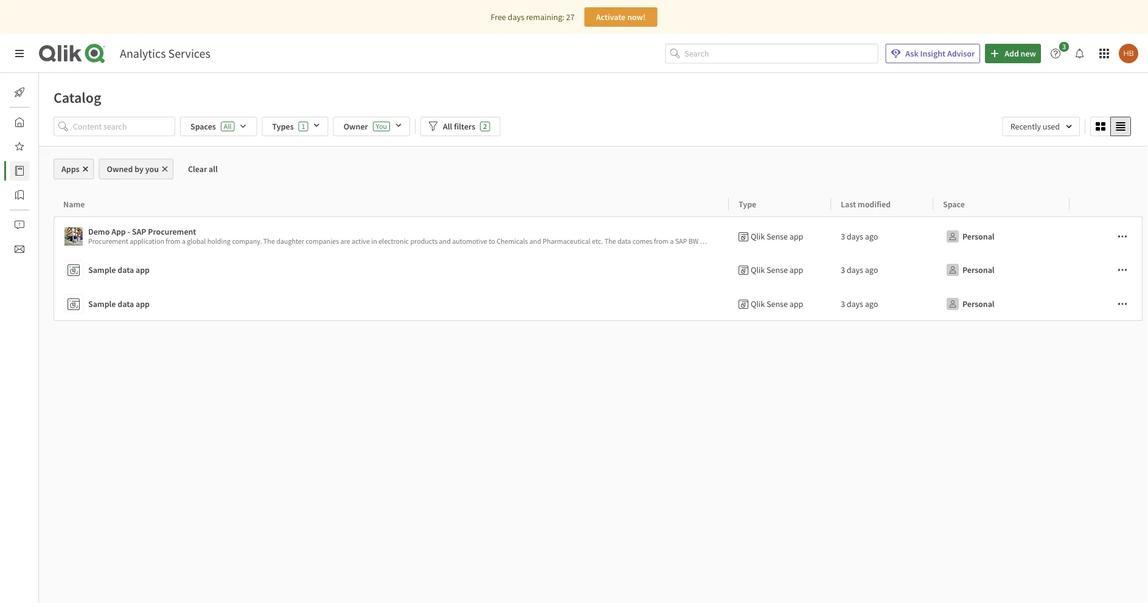 Task type: locate. For each thing, give the bounding box(es) containing it.
qlik for sample data app button related to second personal cell from the bottom of the page 3 days ago button
[[751, 265, 765, 276]]

3 for 1st personal cell from the top of the page
[[841, 231, 845, 242]]

27
[[566, 12, 575, 23]]

1 personal from the top
[[963, 231, 995, 242]]

last modified
[[841, 199, 891, 210]]

3 days ago cell for 3rd the qlik sense app cell from the bottom of the page
[[831, 217, 934, 253]]

getting started image
[[15, 88, 24, 97]]

1 sense from the top
[[767, 231, 788, 242]]

1 horizontal spatial from
[[654, 237, 669, 246]]

comes
[[633, 237, 653, 246]]

0 vertical spatial sense
[[767, 231, 788, 242]]

3 personal cell from the top
[[934, 287, 1070, 321]]

1 vertical spatial sense
[[767, 265, 788, 276]]

0 vertical spatial personal button
[[943, 227, 997, 246]]

3 sense from the top
[[767, 299, 788, 310]]

2 vertical spatial data
[[118, 299, 134, 310]]

0 horizontal spatial procurement
[[88, 237, 128, 246]]

sample data app button for 3 days ago button related to first personal cell from the bottom
[[64, 292, 724, 316]]

all right spaces
[[224, 122, 232, 131]]

home link
[[10, 113, 60, 132]]

days for 3rd the qlik sense app cell from the bottom of the page
[[847, 231, 864, 242]]

2 3 days ago cell from the top
[[831, 253, 934, 287]]

howard brown image
[[1119, 44, 1139, 63]]

data for sample data app button related to second personal cell from the bottom of the page 3 days ago button
[[118, 265, 134, 276]]

1 3 days ago cell from the top
[[831, 217, 934, 253]]

3 days ago
[[841, 231, 878, 242], [841, 265, 878, 276], [841, 299, 878, 310]]

3 3 days ago cell from the top
[[831, 287, 934, 321]]

1 vertical spatial qlik
[[751, 265, 765, 276]]

cell for 1st personal cell from the top of the page
[[1070, 217, 1143, 253]]

0 horizontal spatial from
[[166, 237, 180, 246]]

new
[[1021, 48, 1036, 59]]

all
[[209, 164, 218, 175]]

personal cell
[[934, 217, 1070, 253], [934, 253, 1070, 287], [934, 287, 1070, 321]]

sample
[[88, 265, 116, 276], [88, 299, 116, 310]]

2 vertical spatial personal
[[963, 299, 995, 310]]

activate now! link
[[585, 7, 658, 27]]

1 qlik sense app cell from the top
[[729, 217, 831, 253]]

and right products
[[439, 237, 451, 246]]

1 vertical spatial 3 days ago button
[[841, 260, 878, 280]]

1 horizontal spatial all
[[443, 121, 452, 132]]

1 vertical spatial data
[[118, 265, 134, 276]]

2 personal from the top
[[963, 265, 995, 276]]

2 qlik from the top
[[751, 265, 765, 276]]

3 ago from the top
[[865, 299, 878, 310]]

more actions image
[[1118, 265, 1128, 275], [1118, 299, 1128, 309]]

0 horizontal spatial and
[[439, 237, 451, 246]]

sample for second personal cell from the bottom of the page 3 days ago button
[[88, 265, 116, 276]]

a
[[182, 237, 186, 246], [670, 237, 674, 246]]

0 horizontal spatial a
[[182, 237, 186, 246]]

2 sample data app button from the top
[[64, 292, 724, 316]]

ago
[[865, 231, 878, 242], [865, 265, 878, 276], [865, 299, 878, 310]]

now!
[[627, 12, 646, 23]]

chemicals
[[497, 237, 528, 246]]

1 vertical spatial more actions image
[[1118, 299, 1128, 309]]

1 more actions image from the top
[[1118, 265, 1128, 275]]

days
[[508, 12, 525, 23], [847, 231, 864, 242], [847, 265, 864, 276], [847, 299, 864, 310]]

1 horizontal spatial the
[[605, 237, 616, 246]]

0 vertical spatial qlik sense app
[[751, 231, 804, 242]]

a left bw
[[670, 237, 674, 246]]

analytics services element
[[120, 46, 210, 61]]

3 days ago button for first personal cell from the bottom
[[841, 295, 878, 314]]

0 vertical spatial data
[[618, 237, 631, 246]]

3 personal from the top
[[963, 299, 995, 310]]

sample for 3 days ago button related to first personal cell from the bottom
[[88, 299, 116, 310]]

catalog
[[54, 88, 101, 107], [39, 166, 66, 176]]

more actions image for second personal cell from the bottom of the page
[[1118, 265, 1128, 275]]

1 sample from the top
[[88, 265, 116, 276]]

2 ago from the top
[[865, 265, 878, 276]]

1 vertical spatial 3 days ago
[[841, 265, 878, 276]]

from
[[166, 237, 180, 246], [654, 237, 669, 246]]

1 horizontal spatial a
[[670, 237, 674, 246]]

add new
[[1005, 48, 1036, 59]]

2 a from the left
[[670, 237, 674, 246]]

apps
[[61, 164, 79, 175]]

sample data app button
[[64, 258, 724, 282], [64, 292, 724, 316]]

3 personal button from the top
[[943, 295, 997, 314]]

0 vertical spatial sample
[[88, 265, 116, 276]]

0 vertical spatial sample data app button
[[64, 258, 724, 282]]

3 days ago button for 1st personal cell from the top of the page
[[841, 227, 878, 246]]

sample data app
[[88, 265, 150, 276], [88, 299, 150, 310]]

1 horizontal spatial and
[[530, 237, 541, 246]]

1 personal button from the top
[[943, 227, 997, 246]]

3 days ago for 3 days ago button related to first personal cell from the bottom
[[841, 299, 878, 310]]

1 sample data app from the top
[[88, 265, 150, 276]]

catalog up name
[[39, 166, 66, 176]]

0 vertical spatial sample data app
[[88, 265, 150, 276]]

3 qlik from the top
[[751, 299, 765, 310]]

3 qlik sense app from the top
[[751, 299, 804, 310]]

qlik sense app cell for sample data app button related to second personal cell from the bottom of the page 3 days ago button
[[729, 253, 831, 287]]

3 3 days ago button from the top
[[841, 295, 878, 314]]

are
[[341, 237, 350, 246]]

the
[[263, 237, 275, 246], [605, 237, 616, 246]]

qlik sense app
[[751, 231, 804, 242], [751, 265, 804, 276], [751, 299, 804, 310]]

2 vertical spatial 3 days ago button
[[841, 295, 878, 314]]

3 days ago cell
[[831, 217, 934, 253], [831, 253, 934, 287], [831, 287, 934, 321]]

1 vertical spatial ago
[[865, 265, 878, 276]]

2 cell from the top
[[1070, 253, 1143, 287]]

demo
[[88, 226, 110, 237]]

0 vertical spatial more actions image
[[1118, 265, 1128, 275]]

procurement
[[148, 226, 196, 237], [88, 237, 128, 246]]

3 button
[[1046, 42, 1073, 63]]

bw
[[689, 237, 699, 246]]

3 days ago for second personal cell from the bottom of the page 3 days ago button
[[841, 265, 878, 276]]

sense
[[767, 231, 788, 242], [767, 265, 788, 276], [767, 299, 788, 310]]

from left global
[[166, 237, 180, 246]]

products
[[410, 237, 438, 246]]

2 more actions image from the top
[[1118, 299, 1128, 309]]

free days remaining: 27
[[491, 12, 575, 23]]

2 vertical spatial sense
[[767, 299, 788, 310]]

2 qlik sense app cell from the top
[[729, 253, 831, 287]]

1 vertical spatial sample data app button
[[64, 292, 724, 316]]

cell
[[1070, 217, 1143, 253], [1070, 253, 1143, 287], [1070, 287, 1143, 321]]

sap left bw
[[675, 237, 687, 246]]

0 horizontal spatial sap
[[132, 226, 146, 237]]

3 qlik sense app cell from the top
[[729, 287, 831, 321]]

2 qlik sense app from the top
[[751, 265, 804, 276]]

modified
[[858, 199, 891, 210]]

all filters
[[443, 121, 475, 132]]

2 vertical spatial qlik
[[751, 299, 765, 310]]

alerts
[[39, 220, 59, 231]]

clear all button
[[178, 159, 228, 180]]

1 vertical spatial sample data app
[[88, 299, 150, 310]]

cell for first personal cell from the bottom
[[1070, 287, 1143, 321]]

1 3 days ago button from the top
[[841, 227, 878, 246]]

2 sample from the top
[[88, 299, 116, 310]]

global
[[187, 237, 206, 246]]

0 vertical spatial 3 days ago
[[841, 231, 878, 242]]

all for all filters
[[443, 121, 452, 132]]

3 days ago button
[[841, 227, 878, 246], [841, 260, 878, 280], [841, 295, 878, 314]]

etc.
[[592, 237, 603, 246]]

2 3 days ago from the top
[[841, 265, 878, 276]]

personal
[[963, 231, 995, 242], [963, 265, 995, 276], [963, 299, 995, 310]]

2 3 days ago button from the top
[[841, 260, 878, 280]]

name
[[63, 199, 85, 210]]

3
[[1063, 42, 1066, 51], [841, 231, 845, 242], [841, 265, 845, 276], [841, 299, 845, 310]]

all
[[443, 121, 452, 132], [224, 122, 232, 131]]

automotive
[[452, 237, 487, 246]]

2 sample data app from the top
[[88, 299, 150, 310]]

data
[[618, 237, 631, 246], [118, 265, 134, 276], [118, 299, 134, 310]]

you
[[376, 122, 387, 131]]

Recently used field
[[1003, 117, 1080, 136]]

days for the qlik sense app cell corresponding to 3 days ago button related to first personal cell from the bottom sample data app button
[[847, 299, 864, 310]]

ago for second personal cell from the bottom of the page 3 days ago button
[[865, 265, 878, 276]]

2 vertical spatial 3 days ago
[[841, 299, 878, 310]]

2 vertical spatial ago
[[865, 299, 878, 310]]

all for all
[[224, 122, 232, 131]]

0 vertical spatial personal
[[963, 231, 995, 242]]

owned
[[107, 164, 133, 175]]

pharmaceutical
[[543, 237, 591, 246]]

data for 3 days ago button related to first personal cell from the bottom sample data app button
[[118, 299, 134, 310]]

the right etc.
[[605, 237, 616, 246]]

personal button
[[943, 227, 997, 246], [943, 260, 997, 280], [943, 295, 997, 314]]

all left filters
[[443, 121, 452, 132]]

3 for first personal cell from the bottom
[[841, 299, 845, 310]]

1 vertical spatial catalog
[[39, 166, 66, 176]]

qlik for 3 days ago button related to first personal cell from the bottom sample data app button
[[751, 299, 765, 310]]

3 days ago for 3 days ago button for 1st personal cell from the top of the page
[[841, 231, 878, 242]]

1 sample data app button from the top
[[64, 258, 724, 282]]

filters region
[[39, 114, 1148, 146]]

owner
[[344, 121, 368, 132]]

filters
[[454, 121, 475, 132]]

1 ago from the top
[[865, 231, 878, 242]]

1 vertical spatial personal button
[[943, 260, 997, 280]]

1 and from the left
[[439, 237, 451, 246]]

qlik sense app cell
[[729, 217, 831, 253], [729, 253, 831, 287], [729, 287, 831, 321]]

from right "comes" at the top right of the page
[[654, 237, 669, 246]]

remaining:
[[526, 12, 565, 23]]

sap right -
[[132, 226, 146, 237]]

more actions image
[[1118, 232, 1128, 242]]

1 vertical spatial sample
[[88, 299, 116, 310]]

3 3 days ago from the top
[[841, 299, 878, 310]]

2 vertical spatial qlik sense app
[[751, 299, 804, 310]]

last
[[841, 199, 856, 210]]

qlik
[[751, 231, 765, 242], [751, 265, 765, 276], [751, 299, 765, 310]]

1 cell from the top
[[1070, 217, 1143, 253]]

and
[[439, 237, 451, 246], [530, 237, 541, 246]]

add
[[1005, 48, 1019, 59]]

Search text field
[[685, 44, 878, 63]]

1 vertical spatial qlik sense app
[[751, 265, 804, 276]]

0 vertical spatial qlik
[[751, 231, 765, 242]]

active
[[352, 237, 370, 246]]

a left global
[[182, 237, 186, 246]]

sap
[[132, 226, 146, 237], [675, 237, 687, 246]]

holding
[[207, 237, 231, 246]]

personal for second personal button from the bottom of the page
[[963, 265, 995, 276]]

0 vertical spatial ago
[[865, 231, 878, 242]]

and right chemicals
[[530, 237, 541, 246]]

days for the qlik sense app cell for sample data app button related to second personal cell from the bottom of the page 3 days ago button
[[847, 265, 864, 276]]

0 horizontal spatial all
[[224, 122, 232, 131]]

-
[[128, 226, 130, 237]]

0 horizontal spatial the
[[263, 237, 275, 246]]

demo app - sap procurement procurement application from a global holding company. the daughter companies are active in electronic products and automotive to chemicals and pharmaceutical etc. the data comes from a sap bw system.
[[88, 226, 724, 246]]

data inside demo app - sap procurement procurement application from a global holding company. the daughter companies are active in electronic products and automotive to chemicals and pharmaceutical etc. the data comes from a sap bw system.
[[618, 237, 631, 246]]

0 vertical spatial 3 days ago button
[[841, 227, 878, 246]]

procurement right qlik sense app image
[[88, 237, 128, 246]]

3 cell from the top
[[1070, 287, 1143, 321]]

catalog up 'home'
[[54, 88, 101, 107]]

1 3 days ago from the top
[[841, 231, 878, 242]]

the left daughter on the left top
[[263, 237, 275, 246]]

app
[[790, 231, 804, 242], [136, 265, 150, 276], [790, 265, 804, 276], [136, 299, 150, 310], [790, 299, 804, 310]]

2
[[483, 122, 487, 131]]

1 personal cell from the top
[[934, 217, 1070, 253]]

2 vertical spatial personal button
[[943, 295, 997, 314]]

personal for first personal button from the bottom of the page
[[963, 299, 995, 310]]

ask insight advisor
[[906, 48, 975, 59]]

switch view group
[[1091, 117, 1131, 136]]

1 qlik sense app from the top
[[751, 231, 804, 242]]

procurement right -
[[148, 226, 196, 237]]

1 vertical spatial personal
[[963, 265, 995, 276]]

by
[[135, 164, 144, 175]]

insight
[[921, 48, 946, 59]]

2 sense from the top
[[767, 265, 788, 276]]



Task type: describe. For each thing, give the bounding box(es) containing it.
collections image
[[15, 190, 24, 200]]

1 qlik from the top
[[751, 231, 765, 242]]

sense for 3 days ago button for 1st personal cell from the top of the page
[[767, 231, 788, 242]]

2 from from the left
[[654, 237, 669, 246]]

sample data app for second personal cell from the bottom of the page 3 days ago button
[[88, 265, 150, 276]]

subscriptions image
[[15, 245, 24, 254]]

app for the qlik sense app cell for sample data app button related to second personal cell from the bottom of the page 3 days ago button
[[790, 265, 804, 276]]

qlik sense app for 3 days ago button related to first personal cell from the bottom
[[751, 299, 804, 310]]

apps button
[[54, 159, 94, 180]]

1 horizontal spatial procurement
[[148, 226, 196, 237]]

favorites image
[[15, 142, 24, 152]]

clear
[[188, 164, 207, 175]]

analytics services
[[120, 46, 210, 61]]

sample data app for 3 days ago button related to first personal cell from the bottom
[[88, 299, 150, 310]]

activate
[[596, 12, 626, 23]]

to
[[489, 237, 495, 246]]

owned by you
[[107, 164, 159, 175]]

alerts image
[[15, 220, 24, 230]]

3 days ago cell for the qlik sense app cell corresponding to 3 days ago button related to first personal cell from the bottom sample data app button
[[831, 287, 934, 321]]

in
[[371, 237, 377, 246]]

personal for 3rd personal button from the bottom
[[963, 231, 995, 242]]

qlik sense app for second personal cell from the bottom of the page 3 days ago button
[[751, 265, 804, 276]]

add new button
[[985, 44, 1041, 63]]

more actions image for first personal cell from the bottom
[[1118, 299, 1128, 309]]

space
[[943, 199, 965, 210]]

2 and from the left
[[530, 237, 541, 246]]

qlik sense app cell for 3 days ago button related to first personal cell from the bottom sample data app button
[[729, 287, 831, 321]]

0 vertical spatial catalog
[[54, 88, 101, 107]]

app for 3rd the qlik sense app cell from the bottom of the page
[[790, 231, 804, 242]]

electronic
[[379, 237, 409, 246]]

application
[[130, 237, 164, 246]]

advisor
[[948, 48, 975, 59]]

3 days ago cell for the qlik sense app cell for sample data app button related to second personal cell from the bottom of the page 3 days ago button
[[831, 253, 934, 287]]

3 for second personal cell from the bottom of the page
[[841, 265, 845, 276]]

1 horizontal spatial sap
[[675, 237, 687, 246]]

types
[[272, 121, 294, 132]]

daughter
[[276, 237, 304, 246]]

1 from from the left
[[166, 237, 180, 246]]

1 the from the left
[[263, 237, 275, 246]]

qlik sense app image
[[65, 228, 83, 246]]

Content search text field
[[73, 117, 175, 136]]

3 inside dropdown button
[[1063, 42, 1066, 51]]

clear all
[[188, 164, 218, 175]]

ask
[[906, 48, 919, 59]]

3 days ago button for second personal cell from the bottom of the page
[[841, 260, 878, 280]]

company.
[[232, 237, 262, 246]]

2 personal button from the top
[[943, 260, 997, 280]]

1 a from the left
[[182, 237, 186, 246]]

catalog link
[[10, 161, 66, 181]]

services
[[168, 46, 210, 61]]

app for the qlik sense app cell corresponding to 3 days ago button related to first personal cell from the bottom sample data app button
[[790, 299, 804, 310]]

ago for 3 days ago button related to first personal cell from the bottom
[[865, 299, 878, 310]]

ago for 3 days ago button for 1st personal cell from the top of the page
[[865, 231, 878, 242]]

app
[[111, 226, 126, 237]]

companies
[[306, 237, 339, 246]]

catalog inside navigation pane element
[[39, 166, 66, 176]]

2 the from the left
[[605, 237, 616, 246]]

you
[[145, 164, 159, 175]]

searchbar element
[[665, 44, 878, 63]]

open sidebar menu image
[[15, 49, 24, 58]]

2 personal cell from the top
[[934, 253, 1070, 287]]

used
[[1043, 121, 1060, 132]]

sense for second personal cell from the bottom of the page 3 days ago button
[[767, 265, 788, 276]]

sense for 3 days ago button related to first personal cell from the bottom
[[767, 299, 788, 310]]

alerts link
[[10, 215, 59, 235]]

1
[[302, 122, 305, 131]]

activate now!
[[596, 12, 646, 23]]

recently
[[1011, 121, 1041, 132]]

spaces
[[190, 121, 216, 132]]

analytics
[[120, 46, 166, 61]]

ask insight advisor button
[[886, 44, 981, 63]]

type
[[739, 199, 757, 210]]

sample data app button for second personal cell from the bottom of the page 3 days ago button
[[64, 258, 724, 282]]

qlik sense app for 3 days ago button for 1st personal cell from the top of the page
[[751, 231, 804, 242]]

home
[[39, 117, 60, 128]]

owned by you button
[[99, 159, 173, 180]]

navigation pane element
[[0, 78, 66, 264]]

recently used
[[1011, 121, 1060, 132]]

cell for second personal cell from the bottom of the page
[[1070, 253, 1143, 287]]

free
[[491, 12, 506, 23]]

system.
[[700, 237, 724, 246]]



Task type: vqa. For each thing, say whether or not it's contained in the screenshot.
FIND
no



